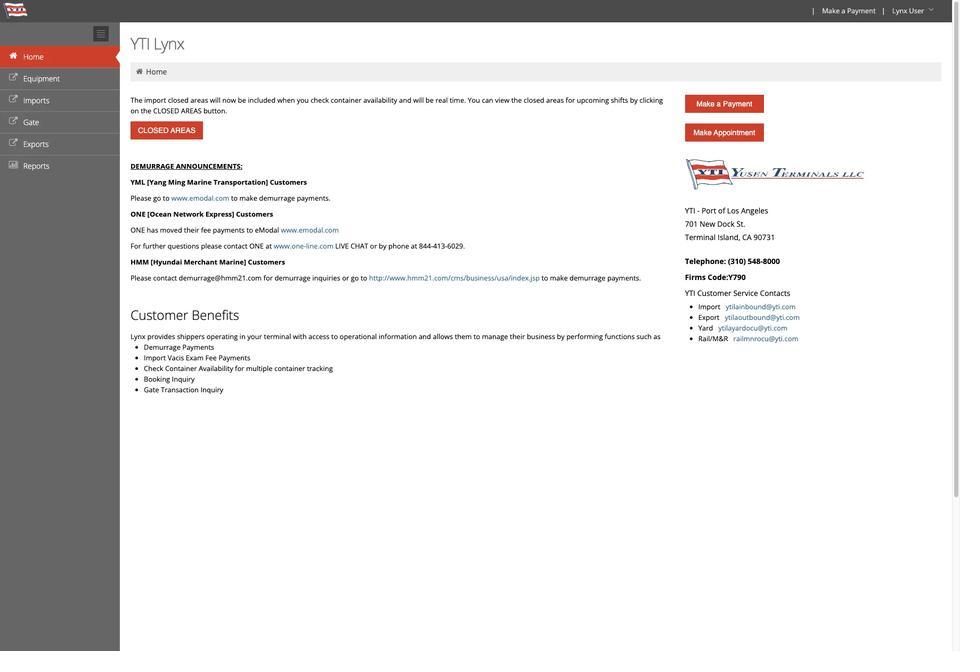 Task type: locate. For each thing, give the bounding box(es) containing it.
gate right external link icon
[[23, 117, 39, 127]]

on
[[131, 106, 139, 116]]

2 closed from the left
[[524, 95, 544, 105]]

inquiry down container
[[172, 375, 195, 384]]

customers
[[270, 177, 307, 187], [236, 209, 273, 219], [248, 257, 285, 267]]

payments up exam
[[182, 343, 214, 352]]

their right manage
[[510, 332, 525, 342]]

go down [yang
[[153, 193, 161, 203]]

2 vertical spatial by
[[557, 332, 565, 342]]

1 vertical spatial payments
[[219, 353, 250, 363]]

home link up equipment
[[0, 46, 120, 68]]

0 vertical spatial external link image
[[8, 74, 19, 82]]

view
[[495, 95, 510, 105]]

ytilainbound@yti.com
[[726, 302, 796, 312]]

external link image
[[8, 74, 19, 82], [8, 96, 19, 103], [8, 140, 19, 147]]

0 horizontal spatial |
[[811, 6, 815, 15]]

new
[[700, 219, 715, 229]]

1 vertical spatial gate
[[144, 385, 159, 395]]

1 horizontal spatial container
[[331, 95, 362, 105]]

0 horizontal spatial payments.
[[297, 193, 331, 203]]

0 horizontal spatial home link
[[0, 46, 120, 68]]

1 vertical spatial customers
[[236, 209, 273, 219]]

you
[[468, 95, 480, 105]]

1 vertical spatial payment
[[723, 100, 752, 108]]

be right now
[[238, 95, 246, 105]]

availability
[[363, 95, 397, 105]]

make
[[240, 193, 257, 203], [550, 273, 568, 283]]

when
[[277, 95, 295, 105]]

be left the "real"
[[426, 95, 434, 105]]

0 horizontal spatial be
[[238, 95, 246, 105]]

0 horizontal spatial make a payment link
[[685, 95, 764, 113]]

payments
[[213, 225, 245, 235]]

0 vertical spatial and
[[399, 95, 411, 105]]

0 vertical spatial payments
[[182, 343, 214, 352]]

customer down "firms code:y790"
[[697, 288, 731, 298]]

payments up availability
[[219, 353, 250, 363]]

inquiry
[[172, 375, 195, 384], [201, 385, 223, 395]]

for
[[131, 241, 141, 251]]

413-
[[433, 241, 447, 251]]

1 be from the left
[[238, 95, 246, 105]]

1 please from the top
[[131, 193, 151, 203]]

service
[[733, 288, 758, 298]]

1 horizontal spatial |
[[882, 6, 885, 15]]

container inside the import closed areas will now be included when you check container availability and will be real time.  you can view the closed areas for upcoming shifts by clicking on the closed areas button.
[[331, 95, 362, 105]]

or right chat
[[370, 241, 377, 251]]

gate link
[[0, 111, 120, 133]]

hmm [hyundai merchant marine] customers
[[131, 257, 285, 267]]

0 vertical spatial lynx
[[892, 6, 907, 15]]

the right 'on'
[[141, 106, 151, 116]]

payment left lynx user at the top of the page
[[847, 6, 876, 15]]

lynx inside lynx provides shippers operating in your terminal with access to operational information and allows them to manage their business by performing functions such as demurrage payments import vacis exam fee payments check container availability for multiple container tracking booking inquiry gate transaction inquiry
[[131, 332, 145, 342]]

time.
[[450, 95, 466, 105]]

1 vertical spatial yti
[[685, 206, 695, 216]]

inquiry down availability
[[201, 385, 223, 395]]

or right inquiries
[[342, 273, 349, 283]]

import up export
[[698, 302, 724, 312]]

1 vertical spatial contact
[[153, 273, 177, 283]]

closed
[[153, 106, 179, 116]]

0 horizontal spatial areas
[[190, 95, 208, 105]]

and right the availability
[[399, 95, 411, 105]]

areas
[[190, 95, 208, 105], [546, 95, 564, 105]]

areas
[[181, 106, 202, 116]]

gate inside lynx provides shippers operating in your terminal with access to operational information and allows them to manage their business by performing functions such as demurrage payments import vacis exam fee payments check container availability for multiple container tracking booking inquiry gate transaction inquiry
[[144, 385, 159, 395]]

multiple
[[246, 364, 273, 374]]

2 at from the left
[[411, 241, 417, 251]]

1 external link image from the top
[[8, 74, 19, 82]]

customer up provides
[[131, 306, 188, 324]]

1 horizontal spatial at
[[411, 241, 417, 251]]

1 vertical spatial home image
[[135, 68, 144, 75]]

and left allows
[[419, 332, 431, 342]]

will up button.
[[210, 95, 221, 105]]

1 horizontal spatial closed
[[524, 95, 544, 105]]

1 vertical spatial for
[[263, 273, 273, 283]]

dock
[[717, 219, 735, 229]]

0 horizontal spatial import
[[144, 353, 166, 363]]

external link image inside exports link
[[8, 140, 19, 147]]

0 horizontal spatial gate
[[23, 117, 39, 127]]

island,
[[718, 232, 740, 242]]

by right business
[[557, 332, 565, 342]]

0 vertical spatial a
[[842, 6, 845, 15]]

1 vertical spatial a
[[717, 100, 721, 108]]

for inside lynx provides shippers operating in your terminal with access to operational information and allows them to manage their business by performing functions such as demurrage payments import vacis exam fee payments check container availability for multiple container tracking booking inquiry gate transaction inquiry
[[235, 364, 244, 374]]

1 | from the left
[[811, 6, 815, 15]]

areas left upcoming
[[546, 95, 564, 105]]

0 horizontal spatial www.emodal.com link
[[171, 193, 229, 203]]

operational
[[340, 332, 377, 342]]

0 horizontal spatial payment
[[723, 100, 752, 108]]

2 will from the left
[[413, 95, 424, 105]]

please go to www.emodal.com to make demurrage payments.
[[131, 193, 331, 203]]

railmnrocu@yti.com link
[[733, 334, 798, 344]]

1 vertical spatial www.emodal.com
[[281, 225, 339, 235]]

1 horizontal spatial the
[[511, 95, 522, 105]]

-
[[697, 206, 700, 216]]

external link image left equipment
[[8, 74, 19, 82]]

lynx for user
[[892, 6, 907, 15]]

1 vertical spatial make a payment
[[696, 100, 752, 108]]

marine
[[187, 177, 212, 187]]

areas up areas in the left of the page
[[190, 95, 208, 105]]

0 horizontal spatial make
[[240, 193, 257, 203]]

external link image up bar chart icon
[[8, 140, 19, 147]]

2 vertical spatial for
[[235, 364, 244, 374]]

0 horizontal spatial payments
[[182, 343, 214, 352]]

2 horizontal spatial lynx
[[892, 6, 907, 15]]

demurrage
[[259, 193, 295, 203], [275, 273, 311, 283], [570, 273, 606, 283]]

container right check
[[331, 95, 362, 105]]

for left 'multiple' at the bottom of the page
[[235, 364, 244, 374]]

equipment
[[23, 74, 60, 84]]

ytilayardocu@yti.com link
[[719, 323, 788, 333]]

2 vertical spatial yti
[[685, 288, 695, 298]]

home link down yti lynx
[[146, 67, 167, 77]]

0 horizontal spatial container
[[274, 364, 305, 374]]

0 vertical spatial please
[[131, 193, 151, 203]]

0 horizontal spatial home
[[23, 52, 44, 62]]

by right shifts
[[630, 95, 638, 105]]

0 horizontal spatial for
[[235, 364, 244, 374]]

(310)
[[728, 256, 746, 266]]

one [ocean network express] customers
[[131, 209, 273, 219]]

their left the fee
[[184, 225, 199, 235]]

external link image inside the 'imports' link
[[8, 96, 19, 103]]

1 vertical spatial import
[[144, 353, 166, 363]]

import
[[144, 95, 166, 105]]

ytilaoutbound@yti.com
[[725, 313, 800, 322]]

network
[[173, 209, 204, 219]]

yti
[[131, 33, 150, 54], [685, 206, 695, 216], [685, 288, 695, 298]]

exam
[[186, 353, 204, 363]]

check
[[144, 364, 163, 374]]

1 horizontal spatial contact
[[224, 241, 248, 251]]

external link image inside equipment link
[[8, 74, 19, 82]]

at left 844-
[[411, 241, 417, 251]]

one left has
[[131, 225, 145, 235]]

for down for further questions please contact one at www.one-line.com live chat or by phone at 844-413-6029.
[[263, 273, 273, 283]]

emodal
[[255, 225, 279, 235]]

please
[[131, 193, 151, 203], [131, 273, 151, 283]]

0 vertical spatial make a payment
[[822, 6, 876, 15]]

payment
[[847, 6, 876, 15], [723, 100, 752, 108]]

and
[[399, 95, 411, 105], [419, 332, 431, 342]]

0 vertical spatial for
[[566, 95, 575, 105]]

payments.
[[297, 193, 331, 203], [607, 273, 641, 283]]

0 vertical spatial make a payment link
[[817, 0, 880, 22]]

0 horizontal spatial closed
[[168, 95, 189, 105]]

701
[[685, 219, 698, 229]]

reports
[[23, 161, 49, 171]]

None submit
[[131, 121, 203, 140]]

1 horizontal spatial payments
[[219, 353, 250, 363]]

contact down one has moved their fee payments to emodal www.emodal.com
[[224, 241, 248, 251]]

at down 'emodal'
[[266, 241, 272, 251]]

0 vertical spatial payment
[[847, 6, 876, 15]]

external link image up external link icon
[[8, 96, 19, 103]]

1 horizontal spatial by
[[557, 332, 565, 342]]

8000
[[763, 256, 780, 266]]

2 vertical spatial one
[[249, 241, 264, 251]]

1 vertical spatial and
[[419, 332, 431, 342]]

angeles
[[741, 206, 768, 216]]

payments
[[182, 343, 214, 352], [219, 353, 250, 363]]

www.emodal.com up www.one-line.com link
[[281, 225, 339, 235]]

closed up closed
[[168, 95, 189, 105]]

1 horizontal spatial gate
[[144, 385, 159, 395]]

home image up equipment link
[[8, 52, 19, 60]]

0 vertical spatial their
[[184, 225, 199, 235]]

go right inquiries
[[351, 273, 359, 283]]

by inside the import closed areas will now be included when you check container availability and will be real time.  you can view the closed areas for upcoming shifts by clicking on the closed areas button.
[[630, 95, 638, 105]]

1 horizontal spatial make
[[550, 273, 568, 283]]

www.emodal.com link up www.one-line.com link
[[281, 225, 339, 235]]

2 vertical spatial lynx
[[131, 332, 145, 342]]

your
[[247, 332, 262, 342]]

0 horizontal spatial lynx
[[131, 332, 145, 342]]

1 horizontal spatial payments.
[[607, 273, 641, 283]]

booking
[[144, 375, 170, 384]]

844-
[[419, 241, 433, 251]]

0 vertical spatial import
[[698, 302, 724, 312]]

2 please from the top
[[131, 273, 151, 283]]

the
[[511, 95, 522, 105], [141, 106, 151, 116]]

one for one [ocean network express] customers
[[131, 209, 146, 219]]

0 horizontal spatial and
[[399, 95, 411, 105]]

0 vertical spatial make
[[240, 193, 257, 203]]

telephone:
[[685, 256, 726, 266]]

gate
[[23, 117, 39, 127], [144, 385, 159, 395]]

transaction
[[161, 385, 199, 395]]

2 vertical spatial make
[[694, 128, 712, 137]]

1 areas from the left
[[190, 95, 208, 105]]

tracking
[[307, 364, 333, 374]]

1 horizontal spatial www.emodal.com link
[[281, 225, 339, 235]]

www.emodal.com link for one has moved their fee payments to emodal www.emodal.com
[[281, 225, 339, 235]]

further
[[143, 241, 166, 251]]

0 vertical spatial by
[[630, 95, 638, 105]]

home down yti lynx
[[146, 67, 167, 77]]

import inside lynx provides shippers operating in your terminal with access to operational information and allows them to manage their business by performing functions such as demurrage payments import vacis exam fee payments check container availability for multiple container tracking booking inquiry gate transaction inquiry
[[144, 353, 166, 363]]

and inside the import closed areas will now be included when you check container availability and will be real time.  you can view the closed areas for upcoming shifts by clicking on the closed areas button.
[[399, 95, 411, 105]]

the right view
[[511, 95, 522, 105]]

customer benefits
[[131, 306, 239, 324]]

2 external link image from the top
[[8, 96, 19, 103]]

please down yml
[[131, 193, 151, 203]]

by left phone
[[379, 241, 387, 251]]

0 vertical spatial one
[[131, 209, 146, 219]]

1 vertical spatial container
[[274, 364, 305, 374]]

for left upcoming
[[566, 95, 575, 105]]

1 horizontal spatial their
[[510, 332, 525, 342]]

demurrage
[[131, 161, 174, 171]]

home image
[[8, 52, 19, 60], [135, 68, 144, 75]]

1 horizontal spatial inquiry
[[201, 385, 223, 395]]

container left tracking
[[274, 364, 305, 374]]

customers up 'emodal'
[[236, 209, 273, 219]]

0 vertical spatial www.emodal.com link
[[171, 193, 229, 203]]

payment up appointment
[[723, 100, 752, 108]]

0 horizontal spatial make a payment
[[696, 100, 752, 108]]

demurrage@hmm21.com
[[179, 273, 262, 283]]

contact down [hyundai
[[153, 273, 177, 283]]

0 horizontal spatial go
[[153, 193, 161, 203]]

them
[[455, 332, 472, 342]]

customers down www.one-
[[248, 257, 285, 267]]

0 horizontal spatial the
[[141, 106, 151, 116]]

home up equipment
[[23, 52, 44, 62]]

1 horizontal spatial payment
[[847, 6, 876, 15]]

2 vertical spatial external link image
[[8, 140, 19, 147]]

moved
[[160, 225, 182, 235]]

1 horizontal spatial will
[[413, 95, 424, 105]]

chat
[[351, 241, 368, 251]]

1 vertical spatial inquiry
[[201, 385, 223, 395]]

2 vertical spatial customers
[[248, 257, 285, 267]]

1 closed from the left
[[168, 95, 189, 105]]

0 vertical spatial payments.
[[297, 193, 331, 203]]

www.emodal.com link
[[171, 193, 229, 203], [281, 225, 339, 235]]

import up check in the left of the page
[[144, 353, 166, 363]]

one down 'emodal'
[[249, 241, 264, 251]]

1 horizontal spatial lynx
[[153, 33, 184, 54]]

will left the "real"
[[413, 95, 424, 105]]

www.emodal.com link down marine
[[171, 193, 229, 203]]

1 vertical spatial one
[[131, 225, 145, 235]]

firms
[[685, 272, 706, 282]]

container
[[331, 95, 362, 105], [274, 364, 305, 374]]

yti for yti customer service contacts
[[685, 288, 695, 298]]

0 vertical spatial go
[[153, 193, 161, 203]]

a
[[842, 6, 845, 15], [717, 100, 721, 108]]

one left [ocean
[[131, 209, 146, 219]]

one for one has moved their fee payments to emodal www.emodal.com
[[131, 225, 145, 235]]

home image up the
[[135, 68, 144, 75]]

express]
[[206, 209, 234, 219]]

please
[[201, 241, 222, 251]]

www.emodal.com down marine
[[171, 193, 229, 203]]

with
[[293, 332, 307, 342]]

0 horizontal spatial will
[[210, 95, 221, 105]]

closed right view
[[524, 95, 544, 105]]

customers right transportation]
[[270, 177, 307, 187]]

1 vertical spatial go
[[351, 273, 359, 283]]

1 horizontal spatial be
[[426, 95, 434, 105]]

lynx provides shippers operating in your terminal with access to operational information and allows them to manage their business by performing functions such as demurrage payments import vacis exam fee payments check container availability for multiple container tracking booking inquiry gate transaction inquiry
[[131, 332, 661, 395]]

|
[[811, 6, 815, 15], [882, 6, 885, 15]]

access
[[308, 332, 329, 342]]

customers for hmm [hyundai merchant marine] customers
[[248, 257, 285, 267]]

gate down booking
[[144, 385, 159, 395]]

0 horizontal spatial customer
[[131, 306, 188, 324]]

0 vertical spatial home
[[23, 52, 44, 62]]

allows
[[433, 332, 453, 342]]

make appointment
[[694, 128, 755, 137]]

can
[[482, 95, 493, 105]]

their inside lynx provides shippers operating in your terminal with access to operational information and allows them to manage their business by performing functions such as demurrage payments import vacis exam fee payments check container availability for multiple container tracking booking inquiry gate transaction inquiry
[[510, 332, 525, 342]]

yti inside yti - port of los angeles 701 new dock st. terminal island, ca 90731
[[685, 206, 695, 216]]

1 vertical spatial please
[[131, 273, 151, 283]]

3 external link image from the top
[[8, 140, 19, 147]]

1 horizontal spatial for
[[263, 273, 273, 283]]

please down hmm
[[131, 273, 151, 283]]



Task type: describe. For each thing, give the bounding box(es) containing it.
0 vertical spatial www.emodal.com
[[171, 193, 229, 203]]

questions
[[168, 241, 199, 251]]

line.com
[[306, 241, 333, 251]]

export ytilaoutbound@yti.com yard ytilayardocu@yti.com rail/m&r railmnrocu@yti.com
[[698, 313, 800, 344]]

1 horizontal spatial home image
[[135, 68, 144, 75]]

such
[[637, 332, 652, 342]]

external link image for exports
[[8, 140, 19, 147]]

as
[[654, 332, 661, 342]]

operating
[[207, 332, 238, 342]]

0 horizontal spatial their
[[184, 225, 199, 235]]

1 vertical spatial payments.
[[607, 273, 641, 283]]

ming
[[168, 177, 185, 187]]

please contact demurrage@hmm21.com for demurrage inquiries or go to http://www.hmm21.com/cms/business/usa/index.jsp to make demurrage payments.
[[131, 273, 641, 283]]

0 vertical spatial inquiry
[[172, 375, 195, 384]]

business
[[527, 332, 555, 342]]

please for please go to
[[131, 193, 151, 203]]

2 areas from the left
[[546, 95, 564, 105]]

0 vertical spatial home image
[[8, 52, 19, 60]]

customers for one [ocean network express] customers
[[236, 209, 273, 219]]

1 horizontal spatial www.emodal.com
[[281, 225, 339, 235]]

check
[[311, 95, 329, 105]]

exports
[[23, 139, 49, 149]]

2 be from the left
[[426, 95, 434, 105]]

user
[[909, 6, 924, 15]]

www.emodal.com link for to make demurrage payments.
[[171, 193, 229, 203]]

1 horizontal spatial a
[[842, 6, 845, 15]]

1 vertical spatial lynx
[[153, 33, 184, 54]]

code:y790
[[708, 272, 746, 282]]

0 vertical spatial gate
[[23, 117, 39, 127]]

firms code:y790
[[685, 272, 746, 282]]

lynx for provides
[[131, 332, 145, 342]]

make appointment link
[[685, 124, 764, 142]]

performing
[[566, 332, 603, 342]]

lynx user link
[[888, 0, 940, 22]]

in
[[240, 332, 246, 342]]

ca
[[742, 232, 752, 242]]

[ocean
[[147, 209, 172, 219]]

please for please contact demurrage@hmm21.com for demurrage inquiries or go to
[[131, 273, 151, 283]]

upcoming
[[577, 95, 609, 105]]

548-
[[748, 256, 763, 266]]

demurrage
[[144, 343, 181, 352]]

telephone: (310) 548-8000
[[685, 256, 780, 266]]

container
[[165, 364, 197, 374]]

imports
[[23, 95, 49, 105]]

0 vertical spatial make
[[822, 6, 840, 15]]

st.
[[737, 219, 745, 229]]

clicking
[[640, 95, 663, 105]]

exports link
[[0, 133, 120, 155]]

make for bottommost make a payment link
[[696, 100, 715, 108]]

now
[[222, 95, 236, 105]]

0 vertical spatial the
[[511, 95, 522, 105]]

for inside the import closed areas will now be included when you check container availability and will be real time.  you can view the closed areas for upcoming shifts by clicking on the closed areas button.
[[566, 95, 575, 105]]

bar chart image
[[8, 161, 19, 169]]

1 vertical spatial customer
[[131, 306, 188, 324]]

yti customer service contacts
[[685, 288, 790, 298]]

the
[[131, 95, 142, 105]]

1 horizontal spatial customer
[[697, 288, 731, 298]]

marine]
[[219, 257, 246, 267]]

0 horizontal spatial contact
[[153, 273, 177, 283]]

[hyundai
[[151, 257, 182, 267]]

appointment
[[714, 128, 755, 137]]

provides
[[147, 332, 175, 342]]

yti - port of los angeles 701 new dock st. terminal island, ca 90731
[[685, 206, 775, 242]]

reports link
[[0, 155, 120, 177]]

www.one-line.com link
[[274, 241, 333, 251]]

transportation]
[[213, 177, 268, 187]]

imports link
[[0, 90, 120, 111]]

0 horizontal spatial a
[[717, 100, 721, 108]]

1 vertical spatial make a payment link
[[685, 95, 764, 113]]

www.one-
[[274, 241, 306, 251]]

0 vertical spatial customers
[[270, 177, 307, 187]]

ytilaoutbound@yti.com link
[[725, 313, 800, 322]]

of
[[718, 206, 725, 216]]

1 vertical spatial make
[[550, 273, 568, 283]]

yard
[[698, 323, 713, 333]]

information
[[379, 332, 417, 342]]

container inside lynx provides shippers operating in your terminal with access to operational information and allows them to manage their business by performing functions such as demurrage payments import vacis exam fee payments check container availability for multiple container tracking booking inquiry gate transaction inquiry
[[274, 364, 305, 374]]

one has moved their fee payments to emodal www.emodal.com
[[131, 225, 339, 235]]

terminal
[[264, 332, 291, 342]]

angle down image
[[926, 6, 937, 13]]

1 horizontal spatial home link
[[146, 67, 167, 77]]

yti lynx
[[131, 33, 184, 54]]

1 at from the left
[[266, 241, 272, 251]]

ytilainbound@yti.com link
[[726, 302, 796, 312]]

inquiries
[[312, 273, 340, 283]]

external link image for equipment
[[8, 74, 19, 82]]

shippers
[[177, 332, 205, 342]]

yti for yti lynx
[[131, 33, 150, 54]]

2 | from the left
[[882, 6, 885, 15]]

0 horizontal spatial or
[[342, 273, 349, 283]]

shifts
[[611, 95, 628, 105]]

90731
[[754, 232, 775, 242]]

make for make appointment link
[[694, 128, 712, 137]]

fee
[[201, 225, 211, 235]]

yti for yti - port of los angeles 701 new dock st. terminal island, ca 90731
[[685, 206, 695, 216]]

1 horizontal spatial or
[[370, 241, 377, 251]]

vacis
[[168, 353, 184, 363]]

external link image for imports
[[8, 96, 19, 103]]

equipment link
[[0, 68, 120, 90]]

1 horizontal spatial make a payment link
[[817, 0, 880, 22]]

you
[[297, 95, 309, 105]]

0 vertical spatial contact
[[224, 241, 248, 251]]

1 vertical spatial by
[[379, 241, 387, 251]]

1 horizontal spatial import
[[698, 302, 724, 312]]

live
[[335, 241, 349, 251]]

export
[[698, 313, 720, 322]]

rail/m&r
[[698, 334, 728, 344]]

phone
[[388, 241, 409, 251]]

http://www.hmm21.com/cms/business/usa/index.jsp link
[[369, 273, 540, 283]]

and inside lynx provides shippers operating in your terminal with access to operational information and allows them to manage their business by performing functions such as demurrage payments import vacis exam fee payments check container availability for multiple container tracking booking inquiry gate transaction inquiry
[[419, 332, 431, 342]]

lynx user
[[892, 6, 924, 15]]

announcements:
[[176, 161, 242, 171]]

external link image
[[8, 118, 19, 125]]

merchant
[[184, 257, 217, 267]]

6029.
[[447, 241, 465, 251]]

ytilayardocu@yti.com
[[719, 323, 788, 333]]

1 horizontal spatial home
[[146, 67, 167, 77]]

by inside lynx provides shippers operating in your terminal with access to operational information and allows them to manage their business by performing functions such as demurrage payments import vacis exam fee payments check container availability for multiple container tracking booking inquiry gate transaction inquiry
[[557, 332, 565, 342]]

1 will from the left
[[210, 95, 221, 105]]

the import closed areas will now be included when you check container availability and will be real time.  you can view the closed areas for upcoming shifts by clicking on the closed areas button.
[[131, 95, 663, 116]]

1 vertical spatial the
[[141, 106, 151, 116]]

http://www.hmm21.com/cms/business/usa/index.jsp
[[369, 273, 540, 283]]



Task type: vqa. For each thing, say whether or not it's contained in the screenshot.
top Login
no



